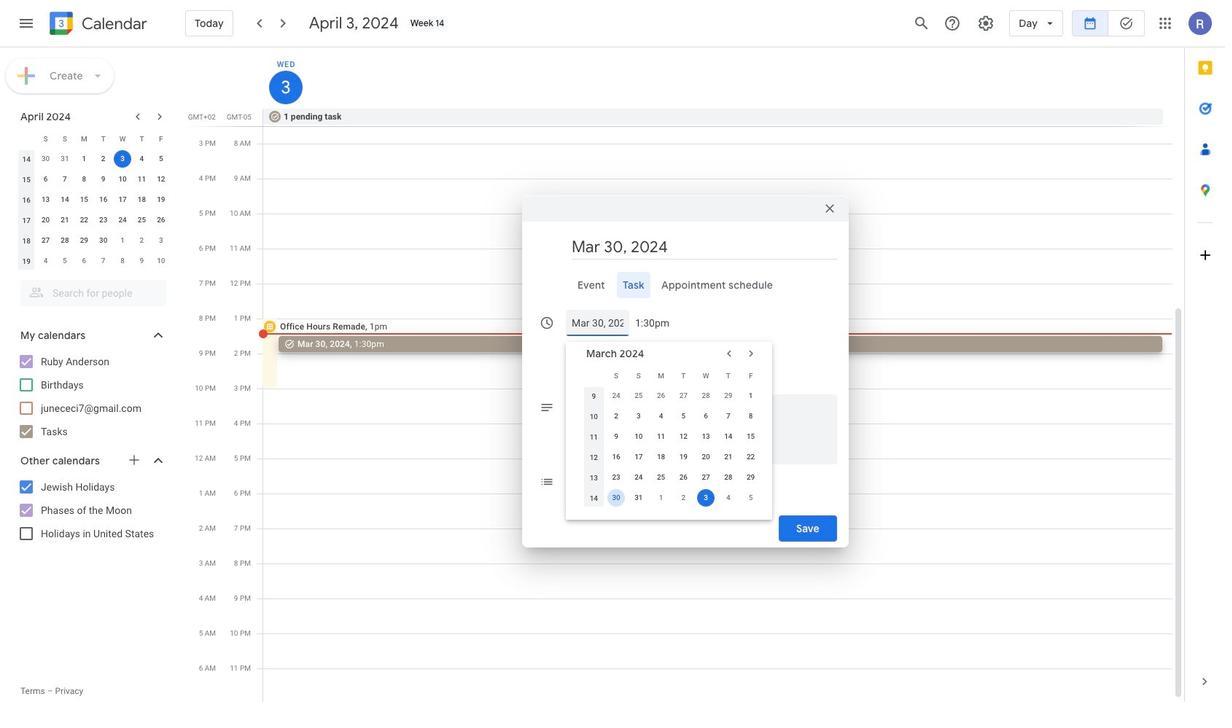 Task type: describe. For each thing, give the bounding box(es) containing it.
column header for march 2024 grid
[[583, 366, 605, 386]]

calendar element
[[47, 9, 147, 41]]

Search for people text field
[[29, 280, 158, 306]]

0 horizontal spatial 2 element
[[95, 150, 112, 168]]

Add title text field
[[572, 236, 838, 258]]

0 vertical spatial 5 element
[[152, 150, 170, 168]]

1 vertical spatial 29 element
[[742, 469, 760, 487]]

0 horizontal spatial 12 element
[[152, 171, 170, 188]]

april 5 element
[[742, 490, 760, 507]]

april 3, today element
[[698, 490, 715, 507]]

0 horizontal spatial 17 element
[[114, 191, 131, 209]]

0 horizontal spatial 6 element
[[37, 171, 54, 188]]

1 vertical spatial 13 element
[[698, 428, 715, 446]]

1 vertical spatial 18 element
[[653, 449, 670, 466]]

0 vertical spatial 15 element
[[75, 191, 93, 209]]

1 horizontal spatial 27 element
[[698, 469, 715, 487]]

1 horizontal spatial 14 element
[[720, 428, 738, 446]]

february 28 element
[[698, 387, 715, 405]]

1 vertical spatial 2 element
[[608, 408, 625, 425]]

other calendars list
[[3, 476, 181, 546]]

1 horizontal spatial 6 element
[[698, 408, 715, 425]]

1 horizontal spatial 10 element
[[630, 428, 648, 446]]

3 element
[[630, 408, 648, 425]]

february 24 element
[[608, 387, 625, 405]]

april 4 element
[[720, 490, 738, 507]]

wednesday, april 3, today element
[[269, 71, 303, 104]]

0 horizontal spatial tab list
[[534, 272, 838, 298]]

0 horizontal spatial 29 element
[[75, 232, 93, 250]]

Add description text field
[[566, 401, 838, 453]]

0 horizontal spatial 18 element
[[133, 191, 151, 209]]

0 horizontal spatial 23 element
[[95, 212, 112, 229]]

1 horizontal spatial 16 element
[[608, 449, 625, 466]]

may 6 element
[[75, 252, 93, 270]]

add other calendars image
[[127, 453, 142, 468]]

may 1 element
[[114, 232, 131, 250]]

0 horizontal spatial 7 element
[[56, 171, 74, 188]]

0 horizontal spatial 19 element
[[152, 191, 170, 209]]

march 2024 grid
[[580, 366, 762, 509]]

1 vertical spatial 15 element
[[742, 428, 760, 446]]

0 vertical spatial 27 element
[[37, 232, 54, 250]]

cell for "1" 'element' within april 2024 grid
[[113, 149, 132, 169]]

0 vertical spatial 20 element
[[37, 212, 54, 229]]

1 vertical spatial 21 element
[[720, 449, 738, 466]]

0 horizontal spatial 16 element
[[95, 191, 112, 209]]

1 vertical spatial 11 element
[[653, 428, 670, 446]]

1 horizontal spatial 22 element
[[742, 449, 760, 466]]

0 vertical spatial 22 element
[[75, 212, 93, 229]]

april 2 element
[[675, 490, 693, 507]]

1 horizontal spatial 1 element
[[742, 387, 760, 405]]

1 horizontal spatial cell
[[605, 488, 628, 509]]

1 horizontal spatial 30 element
[[608, 490, 625, 507]]

1 vertical spatial 26 element
[[675, 469, 693, 487]]

1 horizontal spatial 8 element
[[742, 408, 760, 425]]

0 horizontal spatial 9 element
[[95, 171, 112, 188]]

may 5 element
[[56, 252, 74, 270]]

3, today element
[[114, 150, 131, 168]]

column header for april 2024 grid
[[17, 128, 36, 149]]

1 element inside april 2024 grid
[[75, 150, 93, 168]]

february 26 element
[[653, 387, 670, 405]]

may 7 element
[[95, 252, 112, 270]]

february 25 element
[[630, 387, 648, 405]]

0 horizontal spatial 30 element
[[95, 232, 112, 250]]

0 horizontal spatial 4 element
[[133, 150, 151, 168]]

0 vertical spatial 14 element
[[56, 191, 74, 209]]

1 horizontal spatial 28 element
[[720, 469, 738, 487]]

0 vertical spatial 13 element
[[37, 191, 54, 209]]



Task type: locate. For each thing, give the bounding box(es) containing it.
24 element up may 1 'element'
[[114, 212, 131, 229]]

1 horizontal spatial 18 element
[[653, 449, 670, 466]]

row group for column header in march 2024 grid
[[583, 386, 762, 509]]

29 element up april 5 element at the bottom right
[[742, 469, 760, 487]]

1 vertical spatial 6 element
[[698, 408, 715, 425]]

0 vertical spatial 6 element
[[37, 171, 54, 188]]

row group
[[17, 149, 171, 271], [583, 386, 762, 509]]

1 vertical spatial 7 element
[[720, 408, 738, 425]]

1 vertical spatial 24 element
[[630, 469, 648, 487]]

0 vertical spatial row group
[[17, 149, 171, 271]]

0 horizontal spatial cell
[[113, 149, 132, 169]]

1 vertical spatial 20 element
[[698, 449, 715, 466]]

1 horizontal spatial 9 element
[[608, 428, 625, 446]]

10 element
[[114, 171, 131, 188], [630, 428, 648, 446]]

14 element down march 31 element
[[56, 191, 74, 209]]

22 element up 'may 6' element
[[75, 212, 93, 229]]

may 4 element
[[37, 252, 54, 270]]

1 vertical spatial column header
[[583, 366, 605, 386]]

27 element up the april 3, today element
[[698, 469, 715, 487]]

heading inside calendar element
[[79, 15, 147, 32]]

0 horizontal spatial 28 element
[[56, 232, 74, 250]]

1 horizontal spatial 5 element
[[675, 408, 693, 425]]

0 horizontal spatial 5 element
[[152, 150, 170, 168]]

1 horizontal spatial 23 element
[[608, 469, 625, 487]]

1 vertical spatial 25 element
[[653, 469, 670, 487]]

april 1 element
[[653, 490, 670, 507]]

0 horizontal spatial 1 element
[[75, 150, 93, 168]]

0 horizontal spatial 13 element
[[37, 191, 54, 209]]

29 element
[[75, 232, 93, 250], [742, 469, 760, 487]]

22 element
[[75, 212, 93, 229], [742, 449, 760, 466]]

1 horizontal spatial 2 element
[[608, 408, 625, 425]]

1 horizontal spatial 4 element
[[653, 408, 670, 425]]

18 element up april 1 element
[[653, 449, 670, 466]]

1 vertical spatial 8 element
[[742, 408, 760, 425]]

0 vertical spatial 7 element
[[56, 171, 74, 188]]

5 element right 3, today element
[[152, 150, 170, 168]]

cell inside april 2024 grid
[[113, 149, 132, 169]]

1 horizontal spatial column header
[[583, 366, 605, 386]]

6 element down march 30 element
[[37, 171, 54, 188]]

column header
[[17, 128, 36, 149], [583, 366, 605, 386]]

may 2 element
[[133, 232, 151, 250]]

2 element down february 24 "element"
[[608, 408, 625, 425]]

21 element up april 4 element
[[720, 449, 738, 466]]

february 27 element
[[675, 387, 693, 405]]

18 element
[[133, 191, 151, 209], [653, 449, 670, 466]]

23 element
[[95, 212, 112, 229], [608, 469, 625, 487]]

1 vertical spatial 30 element
[[608, 490, 625, 507]]

5 element
[[152, 150, 170, 168], [675, 408, 693, 425]]

1 vertical spatial 1 element
[[742, 387, 760, 405]]

settings menu image
[[978, 15, 995, 32]]

cell for april 1 element
[[695, 488, 718, 509]]

20 element up the may 4 element
[[37, 212, 54, 229]]

1 vertical spatial 16 element
[[608, 449, 625, 466]]

row
[[257, 109, 1185, 126], [17, 128, 171, 149], [17, 149, 171, 169], [17, 169, 171, 190], [17, 190, 171, 210], [17, 210, 171, 231], [17, 231, 171, 251], [17, 251, 171, 271], [583, 366, 762, 386], [583, 386, 762, 406], [583, 406, 762, 427], [583, 427, 762, 447], [583, 447, 762, 468], [583, 468, 762, 488], [583, 488, 762, 509]]

19 element up may 3 element
[[152, 191, 170, 209]]

1 vertical spatial 22 element
[[742, 449, 760, 466]]

29 element up 'may 6' element
[[75, 232, 93, 250]]

1 horizontal spatial 24 element
[[630, 469, 648, 487]]

march 31 element
[[56, 150, 74, 168]]

27 element
[[37, 232, 54, 250], [698, 469, 715, 487]]

28 element up april 4 element
[[720, 469, 738, 487]]

0 horizontal spatial 21 element
[[56, 212, 74, 229]]

row group inside april 2024 grid
[[17, 149, 171, 271]]

20 element
[[37, 212, 54, 229], [698, 449, 715, 466]]

1 horizontal spatial tab list
[[1186, 47, 1226, 662]]

2 element left 3, today element
[[95, 150, 112, 168]]

1 horizontal spatial 13 element
[[698, 428, 715, 446]]

18 element up may 2 element
[[133, 191, 151, 209]]

0 vertical spatial 24 element
[[114, 212, 131, 229]]

6 element down "february 28" element
[[698, 408, 715, 425]]

1 element
[[75, 150, 93, 168], [742, 387, 760, 405]]

0 horizontal spatial 15 element
[[75, 191, 93, 209]]

0 horizontal spatial 11 element
[[133, 171, 151, 188]]

february 29 element
[[720, 387, 738, 405]]

0 vertical spatial 9 element
[[95, 171, 112, 188]]

column header inside march 2024 grid
[[583, 366, 605, 386]]

8 element
[[75, 171, 93, 188], [742, 408, 760, 425]]

1 vertical spatial 5 element
[[675, 408, 693, 425]]

27 element up the may 4 element
[[37, 232, 54, 250]]

19 element
[[152, 191, 170, 209], [675, 449, 693, 466]]

1 vertical spatial 10 element
[[630, 428, 648, 446]]

1 vertical spatial 12 element
[[675, 428, 693, 446]]

7 element down february 29 'element'
[[720, 408, 738, 425]]

0 vertical spatial 11 element
[[133, 171, 151, 188]]

1 horizontal spatial 11 element
[[653, 428, 670, 446]]

0 horizontal spatial 20 element
[[37, 212, 54, 229]]

cell
[[113, 149, 132, 169], [605, 488, 628, 509], [695, 488, 718, 509]]

row group inside march 2024 grid
[[583, 386, 762, 509]]

may 3 element
[[152, 232, 170, 250]]

25 element up may 2 element
[[133, 212, 151, 229]]

Start time text field
[[635, 310, 671, 336]]

16 element
[[95, 191, 112, 209], [608, 449, 625, 466]]

0 vertical spatial 30 element
[[95, 232, 112, 250]]

1 horizontal spatial 29 element
[[742, 469, 760, 487]]

21 element up may 5 'element'
[[56, 212, 74, 229]]

0 vertical spatial 8 element
[[75, 171, 93, 188]]

13 element
[[37, 191, 54, 209], [698, 428, 715, 446]]

13 element down "february 28" element
[[698, 428, 715, 446]]

13 element down march 30 element
[[37, 191, 54, 209]]

1 vertical spatial 19 element
[[675, 449, 693, 466]]

2 element
[[95, 150, 112, 168], [608, 408, 625, 425]]

my calendars list
[[3, 350, 181, 444]]

7 element
[[56, 171, 74, 188], [720, 408, 738, 425]]

30 element
[[95, 232, 112, 250], [608, 490, 625, 507]]

None search field
[[0, 274, 181, 306]]

1 vertical spatial row group
[[583, 386, 762, 509]]

4 element
[[133, 150, 151, 168], [653, 408, 670, 425]]

row group for column header within the april 2024 grid
[[17, 149, 171, 271]]

0 vertical spatial 1 element
[[75, 150, 93, 168]]

0 vertical spatial 25 element
[[133, 212, 151, 229]]

1 horizontal spatial 26 element
[[675, 469, 693, 487]]

12 element down the february 27 element at the right bottom of page
[[675, 428, 693, 446]]

0 horizontal spatial 14 element
[[56, 191, 74, 209]]

17 element
[[114, 191, 131, 209], [630, 449, 648, 466]]

may 10 element
[[152, 252, 170, 270]]

1 horizontal spatial 21 element
[[720, 449, 738, 466]]

5 element down the february 27 element at the right bottom of page
[[675, 408, 693, 425]]

4 element right 3, today element
[[133, 150, 151, 168]]

17 element down 3, today element
[[114, 191, 131, 209]]

0 horizontal spatial 26 element
[[152, 212, 170, 229]]

31 element
[[630, 490, 648, 507]]

22 element up april 5 element at the bottom right
[[742, 449, 760, 466]]

column header inside april 2024 grid
[[17, 128, 36, 149]]

21 element
[[56, 212, 74, 229], [720, 449, 738, 466]]

1 element right february 29 'element'
[[742, 387, 760, 405]]

0 vertical spatial 17 element
[[114, 191, 131, 209]]

28 element
[[56, 232, 74, 250], [720, 469, 738, 487]]

0 vertical spatial 28 element
[[56, 232, 74, 250]]

11 element down february 26 element
[[653, 428, 670, 446]]

26 element
[[152, 212, 170, 229], [675, 469, 693, 487]]

11 element up may 2 element
[[133, 171, 151, 188]]

24 element up 31 element
[[630, 469, 648, 487]]

1 horizontal spatial 20 element
[[698, 449, 715, 466]]

1 horizontal spatial 17 element
[[630, 449, 648, 466]]

0 vertical spatial 26 element
[[152, 212, 170, 229]]

0 vertical spatial 2 element
[[95, 150, 112, 168]]

26 element up may 3 element
[[152, 212, 170, 229]]

0 horizontal spatial column header
[[17, 128, 36, 149]]

15 element
[[75, 191, 93, 209], [742, 428, 760, 446]]

grid
[[187, 47, 1185, 703]]

1 vertical spatial 9 element
[[608, 428, 625, 446]]

1 vertical spatial 4 element
[[653, 408, 670, 425]]

0 horizontal spatial 22 element
[[75, 212, 93, 229]]

0 vertical spatial 23 element
[[95, 212, 112, 229]]

11 element
[[133, 171, 151, 188], [653, 428, 670, 446]]

25 element
[[133, 212, 151, 229], [653, 469, 670, 487]]

may 8 element
[[114, 252, 131, 270]]

20 element up the april 3, today element
[[698, 449, 715, 466]]

0 vertical spatial 10 element
[[114, 171, 131, 188]]

0 vertical spatial 19 element
[[152, 191, 170, 209]]

4 element down february 26 element
[[653, 408, 670, 425]]

1 horizontal spatial 15 element
[[742, 428, 760, 446]]

14 element down february 29 'element'
[[720, 428, 738, 446]]

march 30 element
[[37, 150, 54, 168]]

14 element
[[56, 191, 74, 209], [720, 428, 738, 446]]

26 element up april 2 'element'
[[675, 469, 693, 487]]

tab list
[[1186, 47, 1226, 662], [534, 272, 838, 298]]

1 vertical spatial 17 element
[[630, 449, 648, 466]]

19 element up april 2 'element'
[[675, 449, 693, 466]]

30 element left 31 element
[[608, 490, 625, 507]]

main drawer image
[[18, 15, 35, 32]]

10 element down 3, today element
[[114, 171, 131, 188]]

may 9 element
[[133, 252, 151, 270]]

1 horizontal spatial 12 element
[[675, 428, 693, 446]]

0 vertical spatial 18 element
[[133, 191, 151, 209]]

28 element up may 5 'element'
[[56, 232, 74, 250]]

12 element
[[152, 171, 170, 188], [675, 428, 693, 446]]

7 element down march 31 element
[[56, 171, 74, 188]]

cell right march 31 element
[[113, 149, 132, 169]]

0 horizontal spatial 8 element
[[75, 171, 93, 188]]

30 element left may 1 'element'
[[95, 232, 112, 250]]

24 element
[[114, 212, 131, 229], [630, 469, 648, 487]]

9 element
[[95, 171, 112, 188], [608, 428, 625, 446]]

25 element up april 1 element
[[653, 469, 670, 487]]

1 vertical spatial 27 element
[[698, 469, 715, 487]]

10 element down 3 element in the bottom of the page
[[630, 428, 648, 446]]

1 element right march 31 element
[[75, 150, 93, 168]]

0 horizontal spatial 24 element
[[114, 212, 131, 229]]

heading
[[79, 15, 147, 32]]

april 2024 grid
[[14, 128, 171, 271]]

cell right april 2 'element'
[[695, 488, 718, 509]]

cell left 31 element
[[605, 488, 628, 509]]

1 horizontal spatial row group
[[583, 386, 762, 509]]

6 element
[[37, 171, 54, 188], [698, 408, 715, 425]]

12 element up may 3 element
[[152, 171, 170, 188]]

Start date text field
[[572, 310, 624, 336]]

17 element down 3 element in the bottom of the page
[[630, 449, 648, 466]]



Task type: vqa. For each thing, say whether or not it's contained in the screenshot.
bob builder
no



